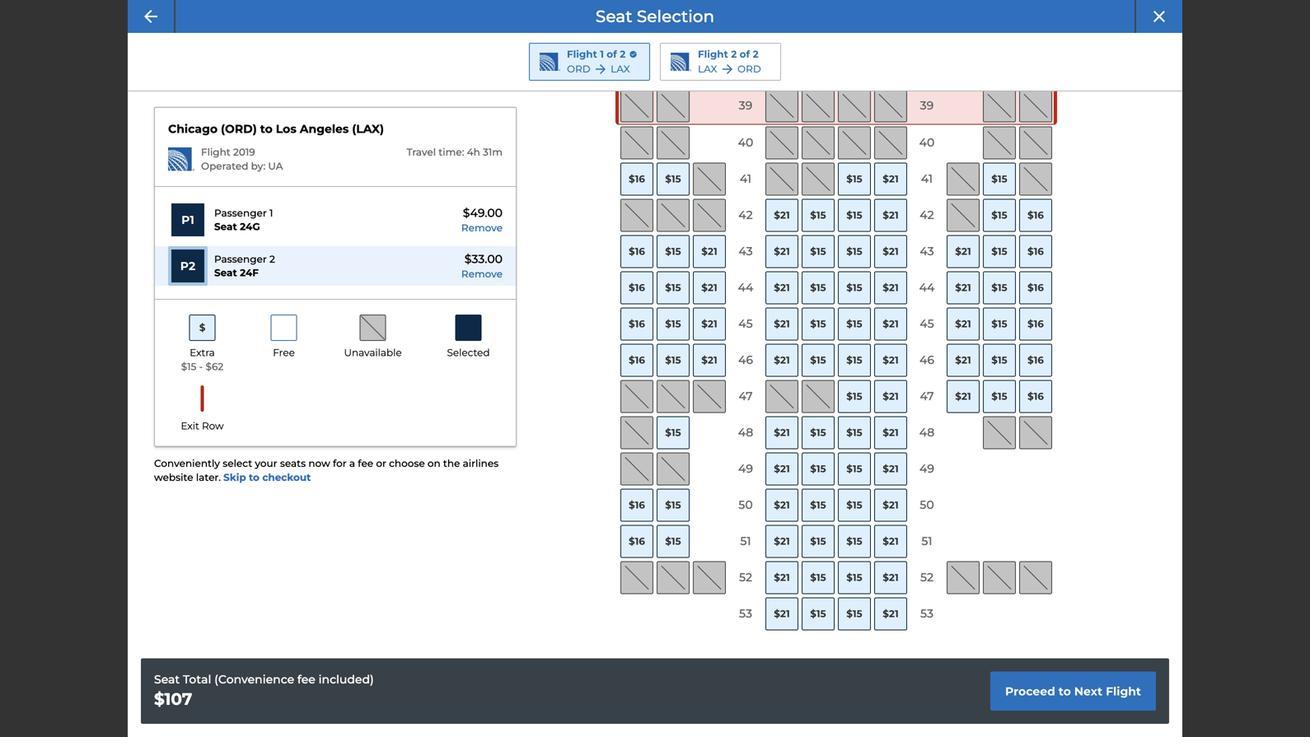 Task type: vqa. For each thing, say whether or not it's contained in the screenshot.
5 +'s '5'
no



Task type: describe. For each thing, give the bounding box(es) containing it.
free
[[273, 347, 295, 359]]

1 45 from the left
[[739, 317, 753, 331]]

$ button
[[189, 315, 215, 341]]

operated
[[201, 160, 248, 172]]

ua logo image for ord
[[540, 53, 560, 71]]

33.00
[[472, 252, 503, 266]]

next
[[1074, 684, 1103, 698]]

2 40 cell from the left
[[910, 126, 943, 159]]

row containing 41
[[616, 161, 1057, 197]]

conveniently
[[154, 458, 220, 470]]

1 47 cell from the left
[[729, 380, 762, 413]]

seat up the flight 1 of 2
[[596, 6, 632, 26]]

website
[[154, 472, 193, 484]]

of for 1
[[607, 48, 617, 60]]

row containing 49
[[616, 451, 1057, 487]]

0 vertical spatial to
[[260, 122, 273, 136]]

seat inside seat total (convenience fee included) $ 107
[[154, 673, 180, 687]]

seats
[[280, 458, 306, 470]]

selected
[[447, 347, 490, 359]]

chicago (ord) to los angeles (lax)
[[168, 122, 384, 136]]

row containing 51
[[616, 524, 1057, 560]]

24g
[[240, 221, 260, 233]]

44 for 1st 44 cell from the right
[[919, 281, 935, 295]]

to for skip
[[249, 472, 259, 484]]

list containing $
[[155, 187, 516, 300]]

(ord)
[[221, 122, 257, 136]]

$ 33.00 remove
[[461, 252, 503, 280]]

row containing 46
[[616, 342, 1057, 379]]

angeles
[[300, 122, 349, 136]]

of for 2
[[740, 48, 750, 60]]

extra
[[190, 347, 215, 359]]

2 48 cell from the left
[[910, 417, 943, 449]]

1 ord from the left
[[567, 63, 591, 75]]

fee inside seat total (convenience fee included) $ 107
[[297, 673, 315, 687]]

1 53 cell from the left
[[729, 598, 762, 631]]

2 50 cell from the left
[[910, 489, 943, 522]]

1 51 cell from the left
[[729, 525, 762, 558]]

row containing 47
[[616, 379, 1057, 415]]

1 36 cell from the left
[[729, 16, 762, 49]]

1 43 cell from the left
[[729, 235, 762, 268]]

1 41 cell from the left
[[729, 163, 762, 196]]

remove for 49.00
[[461, 222, 503, 234]]

2 inside passenger 2 seat 24f
[[269, 253, 275, 265]]

1 list item from the top
[[155, 200, 516, 240]]

1 44 cell from the left
[[729, 271, 762, 304]]

ua
[[268, 160, 283, 172]]

to for proceed
[[1059, 684, 1071, 698]]

37
[[739, 62, 752, 76]]

row containing 52
[[616, 560, 1057, 596]]

51 for second 51 cell from right
[[740, 535, 751, 549]]

2 39 cell from the left
[[910, 89, 943, 122]]

choose
[[389, 458, 425, 470]]

40 for 2nd 40 cell from the right
[[738, 136, 753, 150]]

2 46 cell from the left
[[910, 344, 943, 377]]

seat total (convenience fee included) $ 107
[[154, 673, 374, 709]]

exit
[[181, 420, 199, 432]]

seat inside passenger 1 seat 24g
[[214, 221, 237, 233]]

2019
[[233, 146, 255, 158]]

airlines
[[463, 458, 499, 470]]

1 49 cell from the left
[[729, 453, 762, 486]]

row containing 42
[[616, 197, 1057, 234]]

flight 1 of 2
[[567, 48, 626, 60]]

a
[[349, 458, 355, 470]]

31m
[[483, 146, 503, 158]]

proceed to next flight button
[[990, 672, 1156, 711]]

skip to checkout
[[223, 472, 311, 484]]

1 40 cell from the left
[[729, 126, 762, 159]]

24f
[[240, 267, 259, 279]]

51 for 2nd 51 cell from left
[[922, 535, 932, 549]]

flight inside proceed to next flight button
[[1106, 684, 1141, 698]]

remove button for 33.00
[[461, 267, 503, 281]]

row containing 50
[[616, 487, 1057, 524]]

1 52 cell from the left
[[729, 562, 762, 594]]

travel
[[407, 146, 436, 158]]

remove button for 49.00
[[461, 221, 503, 235]]

2 ord from the left
[[737, 63, 761, 75]]

37 row
[[616, 51, 1057, 87]]

extra $ 15 - $ 62
[[181, 347, 224, 373]]

remove for 33.00
[[461, 268, 503, 280]]

seat selection
[[596, 6, 714, 26]]

1 row from the top
[[616, 0, 1057, 14]]

p2 button
[[168, 247, 208, 286]]

1 43 from the left
[[739, 244, 753, 258]]

2 36 from the left
[[920, 25, 934, 39]]

fee inside conveniently select your seats now for a fee or choose on the airlines website later.
[[358, 458, 373, 470]]

1 50 cell from the left
[[729, 489, 762, 522]]

proceed to next flight
[[1005, 684, 1141, 698]]

50 for first 50 cell from the left
[[739, 498, 753, 512]]

2 52 cell from the left
[[910, 562, 943, 594]]

flight 2 of 2
[[698, 48, 759, 60]]

$ inside $ 33.00 remove
[[464, 252, 472, 266]]

1 45 cell from the left
[[729, 308, 762, 341]]

flight for flight 1 of 2
[[567, 48, 597, 60]]

53 for 1st '53' cell from the right
[[920, 607, 934, 621]]

exit row
[[181, 420, 224, 432]]

2 45 cell from the left
[[910, 308, 943, 341]]

p1
[[181, 213, 194, 227]]

cell for 39
[[693, 89, 726, 122]]

50 for 2nd 50 cell from left
[[920, 498, 934, 512]]

2 49 cell from the left
[[910, 453, 943, 486]]

2 53 cell from the left
[[910, 598, 943, 631]]

2 47 from the left
[[920, 389, 934, 403]]

40 for 2nd 40 cell
[[919, 136, 935, 150]]

$ inside $ 49.00 remove
[[463, 206, 470, 220]]

passenger 2 seat 24f
[[214, 253, 275, 279]]

row containing 44
[[616, 270, 1057, 306]]

for
[[333, 458, 347, 470]]

row containing 45
[[616, 306, 1057, 342]]

row containing 40
[[616, 125, 1057, 161]]

1 49 from the left
[[738, 462, 753, 476]]

passenger 1 seat 24g
[[214, 207, 273, 233]]

(convenience
[[214, 673, 294, 687]]

2 41 from the left
[[921, 172, 933, 186]]

chicago
[[168, 122, 218, 136]]



Task type: locate. For each thing, give the bounding box(es) containing it.
50 cell
[[729, 489, 762, 522], [910, 489, 943, 522]]

2 41 cell from the left
[[910, 163, 943, 196]]

1 horizontal spatial 47
[[920, 389, 934, 403]]

0 horizontal spatial 45
[[739, 317, 753, 331]]

flight up operated
[[201, 146, 230, 158]]

1 remove from the top
[[461, 222, 503, 234]]

1 horizontal spatial 42 cell
[[910, 199, 943, 232]]

row
[[616, 0, 1057, 14], [616, 14, 1057, 51], [616, 87, 1057, 125], [616, 125, 1057, 161], [616, 161, 1057, 197], [616, 197, 1057, 234], [616, 234, 1057, 270], [616, 270, 1057, 306], [616, 306, 1057, 342], [616, 342, 1057, 379], [616, 379, 1057, 415], [616, 415, 1057, 451], [616, 451, 1057, 487], [616, 487, 1057, 524], [616, 524, 1057, 560], [616, 560, 1057, 596], [616, 596, 1057, 632]]

1 horizontal spatial 52
[[920, 571, 934, 585]]

included)
[[319, 673, 374, 687]]

1 remove button from the top
[[461, 221, 503, 235]]

41 cell
[[729, 163, 762, 196], [910, 163, 943, 196]]

passenger up 24g at the left top of the page
[[214, 207, 267, 219]]

on
[[428, 458, 441, 470]]

2 48 from the left
[[919, 426, 935, 440]]

14 row from the top
[[616, 487, 1057, 524]]

1 48 from the left
[[738, 426, 753, 440]]

fee left included)
[[297, 673, 315, 687]]

1 lax from the left
[[611, 63, 630, 75]]

1 inside tab list
[[600, 48, 604, 60]]

remove
[[461, 222, 503, 234], [461, 268, 503, 280]]

skip to checkout button
[[223, 471, 311, 485]]

53 cell
[[729, 598, 762, 631], [910, 598, 943, 631]]

seat inside passenger 2 seat 24f
[[214, 267, 237, 279]]

flight left 37 "cell"
[[698, 48, 728, 60]]

36
[[739, 25, 753, 39], [920, 25, 934, 39]]

p1 button
[[168, 200, 208, 240]]

(lax)
[[352, 122, 384, 136]]

to left next at the bottom right of the page
[[1059, 684, 1071, 698]]

1 horizontal spatial 39
[[920, 99, 934, 113]]

1 horizontal spatial 45
[[920, 317, 934, 331]]

of
[[607, 48, 617, 60], [740, 48, 750, 60]]

1 horizontal spatial to
[[260, 122, 273, 136]]

0 horizontal spatial 53 cell
[[729, 598, 762, 631]]

passenger for p2
[[214, 253, 267, 265]]

1 horizontal spatial lax
[[698, 63, 717, 75]]

2 53 from the left
[[920, 607, 934, 621]]

ord down flight 2 of 2 on the top
[[737, 63, 761, 75]]

0 vertical spatial passenger
[[214, 207, 267, 219]]

44 for second 44 cell from right
[[738, 281, 753, 295]]

1 horizontal spatial of
[[740, 48, 750, 60]]

row containing 48
[[616, 415, 1057, 451]]

cell inside 37 row
[[693, 52, 726, 85]]

2 49 from the left
[[920, 462, 934, 476]]

1 for passenger
[[269, 207, 273, 219]]

$ inside seat total (convenience fee included) $ 107
[[154, 689, 164, 709]]

passenger
[[214, 207, 267, 219], [214, 253, 267, 265]]

0 horizontal spatial 44 cell
[[729, 271, 762, 304]]

11 row from the top
[[616, 379, 1057, 415]]

cell
[[693, 52, 726, 85], [693, 89, 726, 122], [947, 89, 980, 122]]

1 50 from the left
[[739, 498, 753, 512]]

lax down flight 2 of 2 on the top
[[698, 63, 717, 75]]

tab list containing flight
[[128, 33, 1182, 91]]

2 ua logo image from the left
[[671, 53, 691, 71]]

1 horizontal spatial 41
[[921, 172, 933, 186]]

0 horizontal spatial 52 cell
[[729, 562, 762, 594]]

tab list
[[128, 33, 1182, 91]]

0 vertical spatial 1
[[600, 48, 604, 60]]

0 vertical spatial list item
[[155, 200, 516, 240]]

now
[[308, 458, 330, 470]]

45
[[739, 317, 753, 331], [920, 317, 934, 331]]

1 vertical spatial fee
[[297, 673, 315, 687]]

4 row from the top
[[616, 125, 1057, 161]]

1 horizontal spatial 50
[[920, 498, 934, 512]]

2 51 from the left
[[922, 535, 932, 549]]

0 horizontal spatial 39 cell
[[729, 89, 762, 122]]

0 horizontal spatial 42 cell
[[729, 199, 762, 232]]

1 horizontal spatial 51 cell
[[910, 525, 943, 558]]

proceed
[[1005, 684, 1055, 698]]

13 row from the top
[[616, 451, 1057, 487]]

0 horizontal spatial 48
[[738, 426, 753, 440]]

1 horizontal spatial 46
[[920, 353, 934, 367]]

0 horizontal spatial 53
[[739, 607, 752, 621]]

remove down '33.00'
[[461, 268, 503, 280]]

17 row from the top
[[616, 596, 1057, 632]]

46 for first 46 cell from right
[[920, 353, 934, 367]]

0 horizontal spatial 51 cell
[[729, 525, 762, 558]]

2
[[620, 48, 626, 60], [731, 48, 737, 60], [753, 48, 759, 60], [269, 253, 275, 265]]

0 horizontal spatial 43 cell
[[729, 235, 762, 268]]

$16
[[629, 26, 645, 38], [1028, 26, 1044, 38], [629, 173, 645, 185], [1028, 209, 1044, 221], [629, 246, 645, 257], [1028, 246, 1044, 257], [629, 282, 645, 294], [1028, 282, 1044, 294], [629, 318, 645, 330], [1028, 318, 1044, 330], [629, 354, 645, 366], [1028, 354, 1044, 366], [1028, 391, 1044, 403], [629, 499, 645, 511], [629, 536, 645, 548]]

1 42 from the left
[[739, 208, 753, 222]]

2 47 cell from the left
[[910, 380, 943, 413]]

2 40 from the left
[[919, 136, 935, 150]]

2 remove from the top
[[461, 268, 503, 280]]

39 cell
[[729, 89, 762, 122], [910, 89, 943, 122]]

1 inside passenger 1 seat 24g
[[269, 207, 273, 219]]

fee right a at the bottom of page
[[358, 458, 373, 470]]

lax
[[611, 63, 630, 75], [698, 63, 717, 75]]

0 horizontal spatial 39
[[739, 99, 753, 113]]

1 horizontal spatial 42
[[920, 208, 934, 222]]

9 row from the top
[[616, 306, 1057, 342]]

2 remove button from the top
[[461, 267, 503, 281]]

row containing 36
[[616, 14, 1057, 51]]

49
[[738, 462, 753, 476], [920, 462, 934, 476]]

42 for first 42 cell from the right
[[920, 208, 934, 222]]

1 vertical spatial to
[[249, 472, 259, 484]]

1 horizontal spatial 48 cell
[[910, 417, 943, 449]]

43 cell
[[729, 235, 762, 268], [910, 235, 943, 268]]

1
[[600, 48, 604, 60], [269, 207, 273, 219]]

ua logo image
[[540, 53, 560, 71], [671, 53, 691, 71]]

1 39 cell from the left
[[729, 89, 762, 122]]

50
[[739, 498, 753, 512], [920, 498, 934, 512]]

16 row from the top
[[616, 560, 1057, 596]]

passenger up 24f
[[214, 253, 267, 265]]

0 horizontal spatial ord
[[567, 63, 591, 75]]

5 row from the top
[[616, 161, 1057, 197]]

1 52 from the left
[[739, 571, 752, 585]]

46 for second 46 cell from right
[[738, 353, 753, 367]]

0 horizontal spatial 36
[[739, 25, 753, 39]]

2 50 from the left
[[920, 498, 934, 512]]

0 horizontal spatial 50
[[739, 498, 753, 512]]

47
[[739, 389, 753, 403], [920, 389, 934, 403]]

flight for flight 2 of 2
[[698, 48, 728, 60]]

row
[[202, 420, 224, 432]]

ua logo image left the flight 1 of 2
[[540, 53, 560, 71]]

row containing 53
[[616, 596, 1057, 632]]

cell for 37
[[693, 52, 726, 85]]

$15
[[665, 26, 681, 38], [991, 26, 1007, 38], [665, 173, 681, 185], [846, 173, 862, 185], [991, 173, 1007, 185], [810, 209, 826, 221], [846, 209, 862, 221], [991, 209, 1007, 221], [665, 246, 681, 257], [810, 246, 826, 257], [846, 246, 862, 257], [991, 246, 1007, 257], [665, 282, 681, 294], [810, 282, 826, 294], [846, 282, 862, 294], [991, 282, 1007, 294], [665, 318, 681, 330], [810, 318, 826, 330], [846, 318, 862, 330], [991, 318, 1007, 330], [665, 354, 681, 366], [810, 354, 826, 366], [846, 354, 862, 366], [991, 354, 1007, 366], [846, 391, 862, 403], [991, 391, 1007, 403], [665, 427, 681, 439], [810, 427, 826, 439], [846, 427, 862, 439], [810, 463, 826, 475], [846, 463, 862, 475], [665, 499, 681, 511], [810, 499, 826, 511], [846, 499, 862, 511], [665, 536, 681, 548], [810, 536, 826, 548], [846, 536, 862, 548], [810, 572, 826, 584], [846, 572, 862, 584], [810, 608, 826, 620], [846, 608, 862, 620]]

1 48 cell from the left
[[729, 417, 762, 449]]

1 horizontal spatial 49
[[920, 462, 934, 476]]

remove down '49.00'
[[461, 222, 503, 234]]

to down your
[[249, 472, 259, 484]]

2 42 from the left
[[920, 208, 934, 222]]

passenger inside passenger 2 seat 24f
[[214, 253, 267, 265]]

to left los
[[260, 122, 273, 136]]

62
[[212, 361, 224, 373]]

flight 2019 operated by: ua
[[201, 146, 283, 172]]

1 36 from the left
[[739, 25, 753, 39]]

ua logo image down selection
[[671, 53, 691, 71]]

1 horizontal spatial 53 cell
[[910, 598, 943, 631]]

0 horizontal spatial 49
[[738, 462, 753, 476]]

your
[[255, 458, 277, 470]]

1 horizontal spatial 40 cell
[[910, 126, 943, 159]]

48 cell
[[729, 417, 762, 449], [910, 417, 943, 449]]

2 passenger from the top
[[214, 253, 267, 265]]

0 horizontal spatial fee
[[297, 673, 315, 687]]

passenger inside passenger 1 seat 24g
[[214, 207, 267, 219]]

40
[[738, 136, 753, 150], [919, 136, 935, 150]]

los
[[276, 122, 296, 136]]

46
[[738, 353, 753, 367], [920, 353, 934, 367]]

$16 button
[[620, 16, 653, 49], [1019, 16, 1052, 49], [620, 163, 653, 196], [1019, 199, 1052, 232], [620, 235, 653, 268], [1019, 235, 1052, 268], [620, 271, 653, 304], [1019, 271, 1052, 304], [620, 308, 653, 341], [1019, 308, 1052, 341], [620, 344, 653, 377], [1019, 344, 1052, 377], [1019, 380, 1052, 413], [620, 489, 653, 522], [620, 525, 653, 558]]

to
[[260, 122, 273, 136], [249, 472, 259, 484], [1059, 684, 1071, 698]]

row group
[[616, 0, 1057, 632]]

total
[[183, 673, 211, 687]]

0 horizontal spatial 50 cell
[[729, 489, 762, 522]]

1 ua logo image from the left
[[540, 53, 560, 71]]

0 horizontal spatial 43
[[739, 244, 753, 258]]

51 cell
[[729, 525, 762, 558], [910, 525, 943, 558]]

37 cell
[[729, 52, 762, 85]]

2 row from the top
[[616, 14, 1057, 51]]

53 for 2nd '53' cell from right
[[739, 607, 752, 621]]

2 of from the left
[[740, 48, 750, 60]]

39 for 2nd 39 cell from the left
[[920, 99, 934, 113]]

1 horizontal spatial ua logo image
[[671, 53, 691, 71]]

44 cell
[[729, 271, 762, 304], [910, 271, 943, 304]]

unavailable
[[344, 347, 402, 359]]

0 vertical spatial remove button
[[461, 221, 503, 235]]

0 horizontal spatial 41
[[740, 172, 752, 186]]

51
[[740, 535, 751, 549], [922, 535, 932, 549]]

1 vertical spatial remove
[[461, 268, 503, 280]]

2 36 cell from the left
[[910, 16, 943, 49]]

36 cell
[[729, 16, 762, 49], [910, 16, 943, 49]]

flight for flight 2019 operated by: ua
[[201, 146, 230, 158]]

52 for 2nd 52 'cell'
[[920, 571, 934, 585]]

$21
[[701, 26, 717, 38], [883, 173, 899, 185], [774, 209, 790, 221], [883, 209, 899, 221], [701, 246, 717, 257], [774, 246, 790, 257], [883, 246, 899, 257], [955, 246, 971, 257], [701, 282, 717, 294], [774, 282, 790, 294], [883, 282, 899, 294], [955, 282, 971, 294], [701, 318, 717, 330], [774, 318, 790, 330], [883, 318, 899, 330], [955, 318, 971, 330], [701, 354, 717, 366], [774, 354, 790, 366], [883, 354, 899, 366], [955, 354, 971, 366], [883, 391, 899, 403], [955, 391, 971, 403], [774, 427, 790, 439], [883, 427, 899, 439], [774, 463, 790, 475], [883, 463, 899, 475], [774, 499, 790, 511], [883, 499, 899, 511], [774, 536, 790, 548], [883, 536, 899, 548], [774, 572, 790, 584], [883, 572, 899, 584], [774, 608, 790, 620], [883, 608, 899, 620]]

2 46 from the left
[[920, 353, 934, 367]]

1 40 from the left
[[738, 136, 753, 150]]

$ inside button
[[199, 322, 205, 334]]

42 for first 42 cell from left
[[739, 208, 753, 222]]

remove button down '33.00'
[[461, 267, 503, 281]]

of up 37
[[740, 48, 750, 60]]

0 horizontal spatial 40 cell
[[729, 126, 762, 159]]

1 44 from the left
[[738, 281, 753, 295]]

1 41 from the left
[[740, 172, 752, 186]]

seat
[[596, 6, 632, 26], [214, 221, 237, 233], [214, 267, 237, 279], [154, 673, 180, 687]]

41
[[740, 172, 752, 186], [921, 172, 933, 186]]

$
[[463, 206, 470, 220], [464, 252, 472, 266], [199, 322, 205, 334], [181, 361, 187, 373], [206, 361, 212, 373], [154, 689, 164, 709]]

2 lax from the left
[[698, 63, 717, 75]]

43
[[739, 244, 753, 258], [920, 244, 934, 258]]

0 horizontal spatial 51
[[740, 535, 751, 549]]

ua logo image for lax
[[671, 53, 691, 71]]

0 horizontal spatial 41 cell
[[729, 163, 762, 196]]

0 horizontal spatial 47
[[739, 389, 753, 403]]

2 horizontal spatial to
[[1059, 684, 1071, 698]]

1 horizontal spatial 52 cell
[[910, 562, 943, 594]]

later.
[[196, 472, 221, 484]]

1 vertical spatial list item
[[155, 247, 516, 286]]

remove button down '49.00'
[[461, 221, 503, 235]]

select
[[223, 458, 252, 470]]

47 cell
[[729, 380, 762, 413], [910, 380, 943, 413]]

checkout
[[262, 472, 311, 484]]

seat left 24f
[[214, 267, 237, 279]]

0 horizontal spatial 47 cell
[[729, 380, 762, 413]]

1 down seat selection
[[600, 48, 604, 60]]

7 row from the top
[[616, 234, 1057, 270]]

45 cell
[[729, 308, 762, 341], [910, 308, 943, 341]]

1 vertical spatial 1
[[269, 207, 273, 219]]

52 cell
[[729, 562, 762, 594], [910, 562, 943, 594]]

conveniently select your seats now for a fee or choose on the airlines website later.
[[154, 458, 499, 484]]

2 42 cell from the left
[[910, 199, 943, 232]]

0 horizontal spatial 1
[[269, 207, 273, 219]]

skip
[[223, 472, 246, 484]]

1 horizontal spatial 53
[[920, 607, 934, 621]]

list
[[155, 187, 516, 300]]

2 44 cell from the left
[[910, 271, 943, 304]]

53
[[739, 607, 752, 621], [920, 607, 934, 621]]

0 horizontal spatial 49 cell
[[729, 453, 762, 486]]

0 vertical spatial fee
[[358, 458, 373, 470]]

1 passenger from the top
[[214, 207, 267, 219]]

0 horizontal spatial 46 cell
[[729, 344, 762, 377]]

$21 button
[[693, 16, 726, 49], [874, 163, 907, 196], [765, 199, 798, 232], [874, 199, 907, 232], [693, 235, 726, 268], [765, 235, 798, 268], [874, 235, 907, 268], [947, 235, 980, 268], [693, 271, 726, 304], [765, 271, 798, 304], [874, 271, 907, 304], [947, 271, 980, 304], [693, 308, 726, 341], [765, 308, 798, 341], [874, 308, 907, 341], [947, 308, 980, 341], [693, 344, 726, 377], [765, 344, 798, 377], [874, 344, 907, 377], [947, 344, 980, 377], [874, 380, 907, 413], [947, 380, 980, 413], [765, 417, 798, 449], [874, 417, 907, 449], [765, 453, 798, 486], [874, 453, 907, 486], [765, 489, 798, 522], [874, 489, 907, 522], [765, 525, 798, 558], [874, 525, 907, 558], [765, 562, 798, 594], [874, 562, 907, 594], [765, 598, 798, 631], [874, 598, 907, 631]]

0 horizontal spatial 52
[[739, 571, 752, 585]]

row containing 43
[[616, 234, 1057, 270]]

1 46 from the left
[[738, 353, 753, 367]]

39 for 2nd 39 cell from right
[[739, 99, 753, 113]]

1 51 from the left
[[740, 535, 751, 549]]

1 horizontal spatial 49 cell
[[910, 453, 943, 486]]

2 vertical spatial to
[[1059, 684, 1071, 698]]

2 39 from the left
[[920, 99, 934, 113]]

0 vertical spatial remove
[[461, 222, 503, 234]]

$ 49.00 remove
[[461, 206, 503, 234]]

selection
[[637, 6, 714, 26]]

1 horizontal spatial 45 cell
[[910, 308, 943, 341]]

1 vertical spatial remove button
[[461, 267, 503, 281]]

1 horizontal spatial 44
[[919, 281, 935, 295]]

2 44 from the left
[[919, 281, 935, 295]]

1 horizontal spatial 51
[[922, 535, 932, 549]]

0 horizontal spatial 36 cell
[[729, 16, 762, 49]]

3 row from the top
[[616, 87, 1057, 125]]

1 down ua
[[269, 207, 273, 219]]

1 horizontal spatial fee
[[358, 458, 373, 470]]

flight inside flight 2019 operated by: ua
[[201, 146, 230, 158]]

of down seat selection
[[607, 48, 617, 60]]

12 row from the top
[[616, 415, 1057, 451]]

1 horizontal spatial 41 cell
[[910, 163, 943, 196]]

ord down the flight 1 of 2
[[567, 63, 591, 75]]

1 39 from the left
[[739, 99, 753, 113]]

1 horizontal spatial 39 cell
[[910, 89, 943, 122]]

6 row from the top
[[616, 197, 1057, 234]]

2 43 from the left
[[920, 244, 934, 258]]

0 horizontal spatial 48 cell
[[729, 417, 762, 449]]

1 46 cell from the left
[[729, 344, 762, 377]]

10 row from the top
[[616, 342, 1057, 379]]

2 52 from the left
[[920, 571, 934, 585]]

lax down the flight 1 of 2
[[611, 63, 630, 75]]

0 horizontal spatial 44
[[738, 281, 753, 295]]

49.00
[[470, 206, 503, 220]]

1 for flight
[[600, 48, 604, 60]]

row group containing 36
[[616, 0, 1057, 632]]

1 horizontal spatial 44 cell
[[910, 271, 943, 304]]

$15 button
[[657, 16, 690, 49], [983, 16, 1016, 49], [657, 163, 690, 196], [838, 163, 871, 196], [983, 163, 1016, 196], [802, 199, 835, 232], [838, 199, 871, 232], [983, 199, 1016, 232], [657, 235, 690, 268], [802, 235, 835, 268], [838, 235, 871, 268], [983, 235, 1016, 268], [657, 271, 690, 304], [802, 271, 835, 304], [838, 271, 871, 304], [983, 271, 1016, 304], [657, 308, 690, 341], [802, 308, 835, 341], [838, 308, 871, 341], [983, 308, 1016, 341], [657, 344, 690, 377], [802, 344, 835, 377], [838, 344, 871, 377], [983, 344, 1016, 377], [838, 380, 871, 413], [983, 380, 1016, 413], [657, 417, 690, 449], [802, 417, 835, 449], [838, 417, 871, 449], [802, 453, 835, 486], [838, 453, 871, 486], [657, 489, 690, 522], [802, 489, 835, 522], [838, 489, 871, 522], [657, 525, 690, 558], [802, 525, 835, 558], [838, 525, 871, 558], [802, 562, 835, 594], [838, 562, 871, 594], [802, 598, 835, 631], [838, 598, 871, 631]]

1 horizontal spatial 46 cell
[[910, 344, 943, 377]]

2 51 cell from the left
[[910, 525, 943, 558]]

40 cell
[[729, 126, 762, 159], [910, 126, 943, 159]]

46 cell
[[729, 344, 762, 377], [910, 344, 943, 377]]

2 45 from the left
[[920, 317, 934, 331]]

1 vertical spatial passenger
[[214, 253, 267, 265]]

time:
[[439, 146, 464, 158]]

15 row from the top
[[616, 524, 1057, 560]]

-
[[199, 361, 203, 373]]

1 horizontal spatial 40
[[919, 136, 935, 150]]

8 row from the top
[[616, 270, 1057, 306]]

0 horizontal spatial 45 cell
[[729, 308, 762, 341]]

2 43 cell from the left
[[910, 235, 943, 268]]

flight right next at the bottom right of the page
[[1106, 684, 1141, 698]]

4h
[[467, 146, 480, 158]]

1 47 from the left
[[739, 389, 753, 403]]

1 horizontal spatial 48
[[919, 426, 935, 440]]

0 horizontal spatial 46
[[738, 353, 753, 367]]

1 horizontal spatial 36
[[920, 25, 934, 39]]

49 cell
[[729, 453, 762, 486], [910, 453, 943, 486]]

44
[[738, 281, 753, 295], [919, 281, 935, 295]]

0 horizontal spatial 40
[[738, 136, 753, 150]]

107
[[164, 689, 192, 709]]

or
[[376, 458, 386, 470]]

travel time: 4h 31m
[[407, 146, 503, 158]]

0 horizontal spatial 42
[[739, 208, 753, 222]]

1 horizontal spatial 47 cell
[[910, 380, 943, 413]]

passenger for p1
[[214, 207, 267, 219]]

15
[[187, 361, 196, 373]]

flight
[[567, 48, 597, 60], [698, 48, 728, 60], [201, 146, 230, 158], [1106, 684, 1141, 698]]

42 cell
[[729, 199, 762, 232], [910, 199, 943, 232]]

1 horizontal spatial 1
[[600, 48, 604, 60]]

p2
[[180, 259, 195, 273]]

1 horizontal spatial 43
[[920, 244, 934, 258]]

42
[[739, 208, 753, 222], [920, 208, 934, 222]]

52 for second 52 'cell' from right
[[739, 571, 752, 585]]

0 horizontal spatial of
[[607, 48, 617, 60]]

1 53 from the left
[[739, 607, 752, 621]]

ord
[[567, 63, 591, 75], [737, 63, 761, 75]]

1 horizontal spatial 50 cell
[[910, 489, 943, 522]]

the
[[443, 458, 460, 470]]

52
[[739, 571, 752, 585], [920, 571, 934, 585]]

0 horizontal spatial to
[[249, 472, 259, 484]]

1 of from the left
[[607, 48, 617, 60]]

seat up the 107
[[154, 673, 180, 687]]

2 list item from the top
[[155, 247, 516, 286]]

seat left 24g at the left top of the page
[[214, 221, 237, 233]]

1 horizontal spatial 43 cell
[[910, 235, 943, 268]]

0 horizontal spatial ua logo image
[[540, 53, 560, 71]]

0 horizontal spatial lax
[[611, 63, 630, 75]]

1 horizontal spatial 36 cell
[[910, 16, 943, 49]]

1 42 cell from the left
[[729, 199, 762, 232]]

remove button
[[461, 221, 503, 235], [461, 267, 503, 281]]

row containing 39
[[616, 87, 1057, 125]]

by:
[[251, 160, 265, 172]]

flight down seat selection
[[567, 48, 597, 60]]

list item
[[155, 200, 516, 240], [155, 247, 516, 286]]

1 horizontal spatial ord
[[737, 63, 761, 75]]



